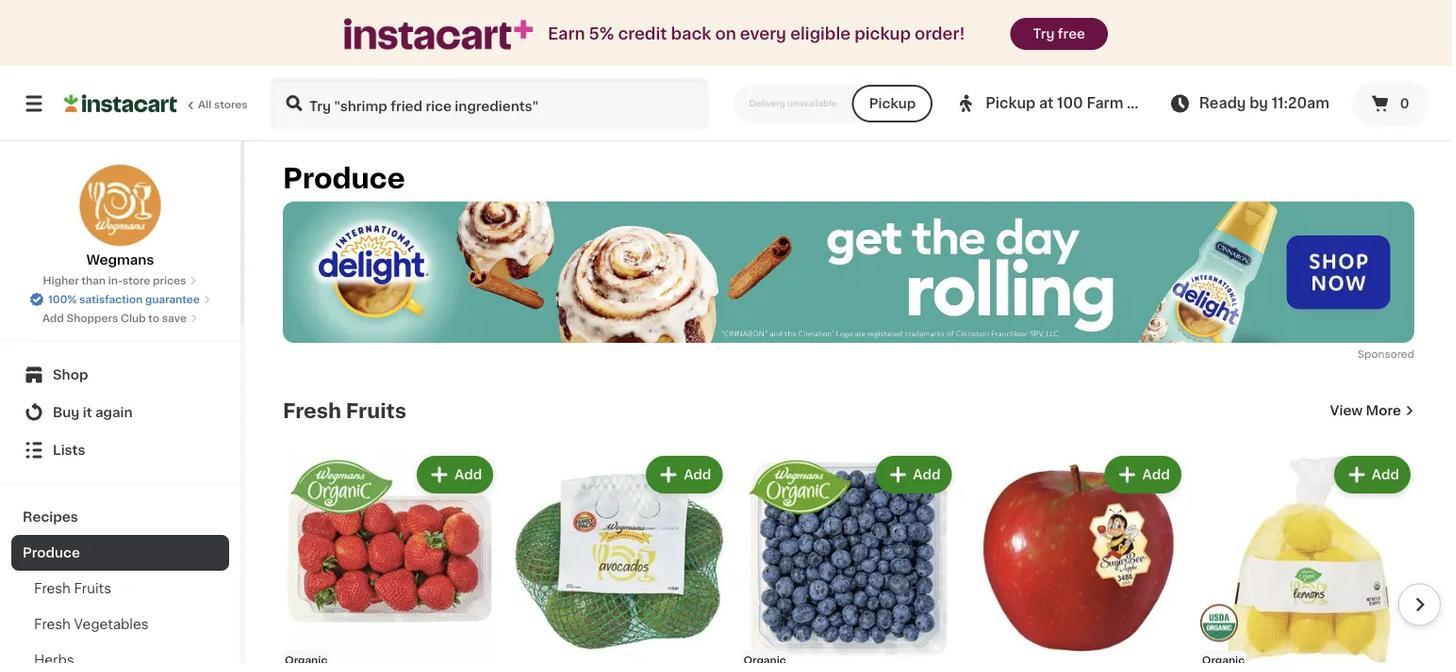 Task type: describe. For each thing, give the bounding box(es) containing it.
1 vertical spatial fruits
[[74, 583, 111, 596]]

add for first product group
[[455, 469, 482, 482]]

pickup button
[[852, 85, 933, 123]]

ready
[[1199, 97, 1246, 110]]

every
[[740, 26, 787, 42]]

5 product group from the left
[[1200, 453, 1415, 664]]

shop link
[[11, 357, 229, 394]]

100
[[1057, 97, 1083, 110]]

service type group
[[734, 85, 933, 123]]

0
[[1400, 97, 1410, 110]]

ready by 11:20am
[[1199, 97, 1330, 110]]

try
[[1033, 27, 1055, 41]]

guarantee
[[145, 295, 200, 305]]

lists
[[53, 444, 85, 457]]

fresh vegetables link
[[11, 607, 229, 643]]

Search field
[[272, 79, 708, 128]]

add for first product group from the right
[[1372, 469, 1400, 482]]

lists link
[[11, 432, 229, 470]]

earn
[[548, 26, 585, 42]]

add button for third product group from right
[[877, 458, 950, 492]]

add shoppers club to save link
[[42, 311, 198, 326]]

pickup
[[855, 26, 911, 42]]

all
[[198, 100, 212, 110]]

pickup for pickup
[[869, 97, 916, 110]]

0 vertical spatial fresh
[[283, 401, 341, 421]]

more
[[1366, 405, 1402, 418]]

100% satisfaction guarantee
[[48, 295, 200, 305]]

0 horizontal spatial produce
[[23, 547, 80, 560]]

than
[[81, 276, 106, 286]]

buy it again link
[[11, 394, 229, 432]]

credit
[[618, 26, 667, 42]]

in-
[[108, 276, 123, 286]]

fresh for fresh fruits link for fresh vegetables link in the bottom of the page
[[34, 583, 71, 596]]

• sponsored: get the day rolling! shop now international delight cinnabon creamer image
[[283, 202, 1415, 343]]

100%
[[48, 295, 77, 305]]

higher
[[43, 276, 79, 286]]

shop
[[53, 369, 88, 382]]

add button for 2nd product group from the right
[[1107, 458, 1180, 492]]

farm
[[1087, 97, 1124, 110]]

express icon image
[[344, 18, 533, 50]]

to
[[148, 314, 159, 324]]

again
[[95, 407, 133, 420]]

11:20am
[[1272, 97, 1330, 110]]

spo
[[1358, 349, 1379, 360]]

eligible
[[791, 26, 851, 42]]

item badge image
[[1200, 605, 1238, 643]]

fresh fruits link for view more link
[[283, 400, 406, 423]]

satisfaction
[[79, 295, 143, 305]]



Task type: locate. For each thing, give the bounding box(es) containing it.
0 vertical spatial fresh fruits link
[[283, 400, 406, 423]]

higher than in-store prices link
[[43, 274, 198, 289]]

view more
[[1330, 405, 1402, 418]]

pickup left at
[[986, 97, 1036, 110]]

buy
[[53, 407, 80, 420]]

fresh for fresh vegetables link in the bottom of the page
[[34, 619, 71, 632]]

fresh
[[283, 401, 341, 421], [34, 583, 71, 596], [34, 619, 71, 632]]

4 product group from the left
[[971, 453, 1185, 664]]

wegmans logo image
[[79, 164, 162, 247]]

add button for first product group
[[419, 458, 492, 492]]

produce
[[283, 166, 405, 192], [23, 547, 80, 560]]

1 horizontal spatial fresh fruits
[[283, 401, 406, 421]]

club
[[121, 314, 146, 324]]

2 vertical spatial fresh
[[34, 619, 71, 632]]

0 horizontal spatial fruits
[[74, 583, 111, 596]]

on
[[715, 26, 736, 42]]

4 add button from the left
[[1107, 458, 1180, 492]]

fresh fruits link
[[283, 400, 406, 423], [11, 572, 229, 607]]

fresh fruits
[[283, 401, 406, 421], [34, 583, 111, 596]]

0 horizontal spatial pickup
[[869, 97, 916, 110]]

2 product group from the left
[[512, 453, 727, 664]]

add button for 4th product group from right
[[648, 458, 721, 492]]

order!
[[915, 26, 965, 42]]

add button for first product group from the right
[[1336, 458, 1409, 492]]

1 horizontal spatial pickup
[[986, 97, 1036, 110]]

instacart logo image
[[64, 92, 177, 115]]

1 vertical spatial fresh fruits link
[[11, 572, 229, 607]]

1 vertical spatial fresh
[[34, 583, 71, 596]]

1 vertical spatial view
[[1330, 405, 1363, 418]]

view left the more
[[1330, 405, 1363, 418]]

store
[[123, 276, 150, 286]]

1 product group from the left
[[283, 453, 497, 664]]

pickup inside button
[[869, 97, 916, 110]]

view
[[1127, 97, 1162, 110], [1330, 405, 1363, 418]]

0 horizontal spatial fresh fruits link
[[11, 572, 229, 607]]

free
[[1058, 27, 1086, 41]]

shoppers
[[67, 314, 118, 324]]

1 vertical spatial fresh fruits
[[34, 583, 111, 596]]

100% satisfaction guarantee button
[[29, 289, 211, 307]]

1 vertical spatial produce
[[23, 547, 80, 560]]

1 horizontal spatial view
[[1330, 405, 1363, 418]]

at
[[1039, 97, 1054, 110]]

buy it again
[[53, 407, 133, 420]]

0 button
[[1353, 81, 1430, 126]]

item carousel region
[[257, 445, 1441, 664]]

view inside popup button
[[1127, 97, 1162, 110]]

all stores link
[[64, 77, 249, 130]]

None search field
[[270, 77, 709, 130]]

all stores
[[198, 100, 248, 110]]

add
[[42, 314, 64, 324], [455, 469, 482, 482], [684, 469, 712, 482], [913, 469, 941, 482], [1143, 469, 1170, 482], [1372, 469, 1400, 482]]

add button
[[419, 458, 492, 492], [648, 458, 721, 492], [877, 458, 950, 492], [1107, 458, 1180, 492], [1336, 458, 1409, 492]]

earn 5% credit back on every eligible pickup order!
[[548, 26, 965, 42]]

fresh vegetables
[[34, 619, 149, 632]]

2 add button from the left
[[648, 458, 721, 492]]

pickup at 100 farm view button
[[956, 77, 1162, 130]]

pickup at 100 farm view
[[986, 97, 1162, 110]]

recipes link
[[11, 500, 229, 536]]

ready by 11:20am link
[[1169, 92, 1330, 115]]

1 horizontal spatial produce
[[283, 166, 405, 192]]

add for 2nd product group from the right
[[1143, 469, 1170, 482]]

add shoppers club to save
[[42, 314, 187, 324]]

by
[[1250, 97, 1269, 110]]

5%
[[589, 26, 614, 42]]

pickup for pickup at 100 farm view
[[986, 97, 1036, 110]]

save
[[162, 314, 187, 324]]

pickup
[[986, 97, 1036, 110], [869, 97, 916, 110]]

1 add button from the left
[[419, 458, 492, 492]]

add for third product group from right
[[913, 469, 941, 482]]

produce link
[[11, 536, 229, 572]]

prices
[[153, 276, 186, 286]]

5 add button from the left
[[1336, 458, 1409, 492]]

3 product group from the left
[[742, 453, 956, 664]]

3 add button from the left
[[877, 458, 950, 492]]

fresh fruits link for fresh vegetables link in the bottom of the page
[[11, 572, 229, 607]]

higher than in-store prices
[[43, 276, 186, 286]]

recipes
[[23, 511, 78, 524]]

stores
[[214, 100, 248, 110]]

vegetables
[[74, 619, 149, 632]]

fruits
[[346, 401, 406, 421], [74, 583, 111, 596]]

pickup down pickup
[[869, 97, 916, 110]]

view more link
[[1330, 402, 1415, 421]]

view right the farm
[[1127, 97, 1162, 110]]

nsored
[[1379, 349, 1415, 360]]

0 vertical spatial produce
[[283, 166, 405, 192]]

wegmans link
[[79, 164, 162, 270]]

try free
[[1033, 27, 1086, 41]]

0 vertical spatial view
[[1127, 97, 1162, 110]]

0 vertical spatial fruits
[[346, 401, 406, 421]]

0 horizontal spatial view
[[1127, 97, 1162, 110]]

product group
[[283, 453, 497, 664], [512, 453, 727, 664], [742, 453, 956, 664], [971, 453, 1185, 664], [1200, 453, 1415, 664]]

1 horizontal spatial fresh fruits link
[[283, 400, 406, 423]]

0 horizontal spatial fresh fruits
[[34, 583, 111, 596]]

1 horizontal spatial fruits
[[346, 401, 406, 421]]

wegmans
[[86, 254, 154, 267]]

add for 4th product group from right
[[684, 469, 712, 482]]

pickup inside popup button
[[986, 97, 1036, 110]]

back
[[671, 26, 711, 42]]

it
[[83, 407, 92, 420]]

0 vertical spatial fresh fruits
[[283, 401, 406, 421]]



Task type: vqa. For each thing, say whether or not it's contained in the screenshot.
third Add button from right
yes



